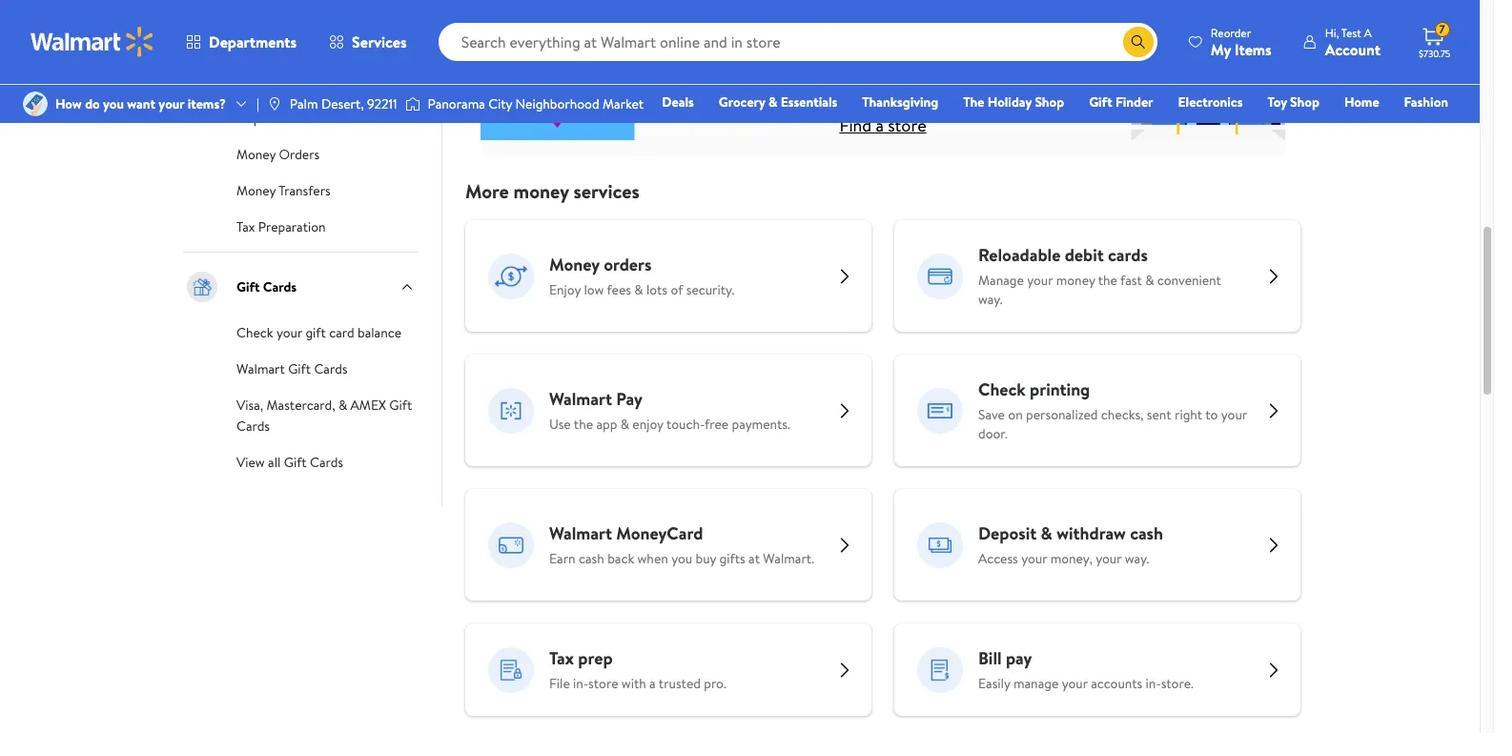 Task type: locate. For each thing, give the bounding box(es) containing it.
fees
[[607, 280, 631, 300]]

view all gift cards link
[[237, 451, 343, 472]]

manage inside reloadable debit cards manage your money the fast & convenient way.
[[979, 271, 1024, 290]]

money inside 'link'
[[237, 181, 276, 200]]

deposit up "access"
[[979, 522, 1037, 546]]

deposit and withdraw cash. access your money, your way. image
[[918, 522, 964, 568]]

your left gift
[[277, 323, 302, 342]]

0 vertical spatial cash
[[1131, 522, 1164, 546]]

your
[[159, 94, 184, 113], [1028, 271, 1053, 290], [277, 323, 302, 342], [1222, 405, 1248, 425], [1022, 549, 1048, 569], [1096, 549, 1122, 569], [1062, 674, 1088, 694]]

money left orders
[[237, 145, 276, 164]]

a right "find"
[[876, 113, 884, 137]]

store inside tax prep file in-store with a trusted pro.
[[589, 674, 619, 694]]

check inside check printing save on personalized checks, sent right to your door.
[[979, 378, 1026, 402]]

you inside manage finances while you shop pay bills & more from 6am–11pm.
[[979, 32, 1026, 74]]

the left app
[[574, 415, 593, 434]]

the left the fast
[[1099, 271, 1118, 290]]

check
[[237, 36, 273, 55], [237, 73, 273, 92], [237, 323, 273, 342], [979, 378, 1026, 402]]

one
[[1303, 119, 1332, 138]]

your right to
[[1222, 405, 1248, 425]]

1 horizontal spatial the
[[1099, 271, 1118, 290]]

a inside tax prep file in-store with a trusted pro.
[[650, 674, 656, 694]]

find a store link
[[840, 113, 927, 137]]

1 vertical spatial money
[[237, 181, 276, 200]]

all
[[268, 453, 281, 472]]

manage up grocery
[[670, 32, 776, 74]]

money for orders
[[237, 145, 276, 164]]

check your gift card balance
[[237, 323, 402, 342]]

0 horizontal spatial store
[[589, 674, 619, 694]]

pay
[[1006, 647, 1033, 671]]

& left amex
[[339, 396, 347, 415]]

gift up mastercard,
[[288, 360, 311, 379]]

money up enjoy
[[549, 253, 600, 277]]

2 shop from the left
[[1291, 93, 1320, 112]]

gift
[[1090, 93, 1113, 112], [237, 278, 260, 297], [288, 360, 311, 379], [390, 396, 412, 415], [284, 453, 307, 472]]

your inside reloadable debit cards manage your money the fast & convenient way.
[[1028, 271, 1053, 290]]

0 vertical spatial you
[[979, 32, 1026, 74]]

walmart inside walmart pay use the app & enjoy touch-free payments.
[[549, 387, 612, 411]]

deposit up the money orders link
[[237, 109, 282, 128]]

tax
[[237, 218, 255, 237], [549, 647, 574, 671]]

a right with
[[650, 674, 656, 694]]

2 vertical spatial walmart
[[549, 522, 612, 546]]

you right do
[[103, 94, 124, 113]]

walmart image
[[31, 27, 155, 57]]

door.
[[979, 425, 1008, 444]]

& left lots
[[635, 280, 644, 300]]

walmart inside walmart gift cards link
[[237, 360, 285, 379]]

2 vertical spatial you
[[672, 549, 693, 569]]

reloadable debit cards. manage your money the fast and convenient way. image
[[918, 253, 964, 299]]

deposit
[[237, 109, 282, 128], [979, 522, 1037, 546]]

check printing. save on personalized checks, sent right to your door. image
[[918, 388, 964, 434]]

cash inside walmart moneycard earn cash back when you buy gifts at walmart.
[[579, 549, 605, 569]]

1 vertical spatial manage
[[979, 271, 1024, 290]]

1 vertical spatial pay
[[616, 387, 643, 411]]

0 vertical spatial tax
[[237, 218, 255, 237]]

bills
[[793, 74, 822, 98]]

1 horizontal spatial money
[[1057, 271, 1096, 290]]

cash right withdraw
[[1131, 522, 1164, 546]]

your right the want in the top of the page
[[159, 94, 184, 113]]

money
[[514, 178, 569, 204], [1057, 271, 1096, 290]]

 image
[[23, 92, 48, 116], [405, 94, 420, 114]]

0 vertical spatial deposit
[[237, 109, 282, 128]]

store down thanksgiving link
[[888, 113, 927, 137]]

way. inside the deposit & withdraw cash access your money, your way.
[[1125, 549, 1150, 569]]

pay inside walmart pay use the app & enjoy touch-free payments.
[[616, 387, 643, 411]]

0 horizontal spatial the
[[574, 415, 593, 434]]

walmart pay use the app & enjoy touch-free payments.
[[549, 387, 791, 434]]

0 vertical spatial way.
[[979, 290, 1003, 309]]

lots
[[647, 280, 668, 300]]

while
[[901, 32, 971, 74]]

check up save
[[979, 378, 1026, 402]]

pay left bills
[[763, 74, 789, 98]]

shop right toy
[[1291, 93, 1320, 112]]

0 horizontal spatial shop
[[1035, 93, 1065, 112]]

toy
[[1268, 93, 1288, 112]]

0 vertical spatial a
[[876, 113, 884, 137]]

money down debit
[[1057, 271, 1096, 290]]

2 in- from the left
[[1146, 674, 1162, 694]]

walmart up use at left
[[549, 387, 612, 411]]

1 horizontal spatial cash
[[1131, 522, 1164, 546]]

 image right 92211
[[405, 94, 420, 114]]

payments.
[[732, 415, 791, 434]]

more
[[466, 178, 509, 204]]

departments button
[[170, 19, 313, 65]]

account
[[1326, 39, 1381, 60]]

money inside money orders enjoy low fees & lots of security.
[[549, 253, 600, 277]]

& up money,
[[1041, 522, 1053, 546]]

cash
[[355, 109, 384, 128]]

& right bills
[[826, 74, 837, 98]]

2 vertical spatial money
[[549, 253, 600, 277]]

registry
[[1229, 119, 1278, 138]]

grocery & essentials
[[719, 93, 838, 112]]

check printing link
[[237, 71, 322, 92]]

& right |
[[285, 109, 294, 128]]

1 vertical spatial walmart
[[549, 387, 612, 411]]

in- inside bill pay easily manage your accounts in-store.
[[1146, 674, 1162, 694]]

walmart moneycard. earn cash back when you buy gifts at walmart. image
[[488, 522, 534, 568]]

Search search field
[[438, 23, 1158, 61]]

cash right earn at left bottom
[[579, 549, 605, 569]]

0 horizontal spatial manage
[[670, 32, 776, 74]]

0 horizontal spatial cash
[[579, 549, 605, 569]]

tax up 'file'
[[549, 647, 574, 671]]

& right app
[[621, 415, 630, 434]]

preparation
[[258, 218, 326, 237]]

grocery & essentials link
[[711, 92, 846, 113]]

pay
[[763, 74, 789, 98], [616, 387, 643, 411]]

walmart up visa,
[[237, 360, 285, 379]]

&
[[826, 74, 837, 98], [769, 93, 778, 112], [285, 109, 294, 128], [1146, 271, 1155, 290], [635, 280, 644, 300], [339, 396, 347, 415], [621, 415, 630, 434], [1041, 522, 1053, 546]]

1 horizontal spatial  image
[[405, 94, 420, 114]]

hi,
[[1326, 24, 1340, 41]]

moneycard
[[616, 522, 703, 546]]

walmart inside walmart moneycard earn cash back when you buy gifts at walmart.
[[549, 522, 612, 546]]

shop
[[1035, 93, 1065, 112], [1291, 93, 1320, 112]]

check up check printing link
[[237, 36, 273, 55]]

in- right 'file'
[[573, 674, 589, 694]]

in- right accounts
[[1146, 674, 1162, 694]]

items
[[1235, 39, 1272, 60]]

7
[[1440, 21, 1446, 37]]

check cashing link
[[237, 34, 323, 55]]

& inside the visa, mastercard, & amex gift cards
[[339, 396, 347, 415]]

1 vertical spatial deposit
[[979, 522, 1037, 546]]

cards down visa,
[[237, 417, 270, 436]]

visa, mastercard, & amex gift cards link
[[237, 394, 412, 436]]

money for orders
[[549, 253, 600, 277]]

money transfers link
[[237, 179, 331, 200]]

your down reloadable
[[1028, 271, 1053, 290]]

the
[[1099, 271, 1118, 290], [574, 415, 593, 434]]

0 vertical spatial the
[[1099, 271, 1118, 290]]

0 vertical spatial pay
[[763, 74, 789, 98]]

1 vertical spatial you
[[103, 94, 124, 113]]

touch-
[[667, 415, 705, 434]]

way. down reloadable
[[979, 290, 1003, 309]]

way. down withdraw
[[1125, 549, 1150, 569]]

0 vertical spatial walmart
[[237, 360, 285, 379]]

home
[[1345, 93, 1380, 112]]

0 horizontal spatial  image
[[23, 92, 48, 116]]

you up holiday
[[979, 32, 1026, 74]]

gift right amex
[[390, 396, 412, 415]]

1 vertical spatial money
[[1057, 271, 1096, 290]]

0 horizontal spatial tax
[[237, 218, 255, 237]]

1 vertical spatial way.
[[1125, 549, 1150, 569]]

0 vertical spatial money
[[237, 145, 276, 164]]

of
[[671, 280, 683, 300]]

1 horizontal spatial way.
[[1125, 549, 1150, 569]]

0 vertical spatial money
[[514, 178, 569, 204]]

$730.75
[[1420, 47, 1451, 60]]

gift cards image
[[183, 268, 221, 306]]

departments
[[209, 31, 297, 52]]

1 horizontal spatial pay
[[763, 74, 789, 98]]

transfers
[[279, 181, 331, 200]]

in-
[[573, 674, 589, 694], [1146, 674, 1162, 694]]

1 horizontal spatial a
[[876, 113, 884, 137]]

toy shop link
[[1260, 92, 1329, 113]]

1 vertical spatial store
[[589, 674, 619, 694]]

 image
[[267, 96, 282, 112]]

palm desert, 92211
[[290, 94, 397, 113]]

gift left finder
[[1090, 93, 1113, 112]]

1 vertical spatial a
[[650, 674, 656, 694]]

save
[[979, 405, 1005, 425]]

tax inside tax prep file in-store with a trusted pro.
[[549, 647, 574, 671]]

pay up enjoy
[[616, 387, 643, 411]]

manage down reloadable
[[979, 271, 1024, 290]]

cash for earn
[[579, 549, 605, 569]]

1 vertical spatial the
[[574, 415, 593, 434]]

money,
[[1051, 549, 1093, 569]]

deposit inside the deposit & withdraw cash access your money, your way.
[[979, 522, 1037, 546]]

0 horizontal spatial a
[[650, 674, 656, 694]]

 image for panorama
[[405, 94, 420, 114]]

0 vertical spatial manage
[[670, 32, 776, 74]]

1 horizontal spatial you
[[672, 549, 693, 569]]

want
[[127, 94, 155, 113]]

money orders link
[[237, 143, 320, 164]]

store
[[888, 113, 927, 137], [589, 674, 619, 694]]

1 horizontal spatial manage
[[979, 271, 1024, 290]]

check down gift cards
[[237, 323, 273, 342]]

shop right holiday
[[1035, 93, 1065, 112]]

your inside the check your gift card balance 'link'
[[277, 323, 302, 342]]

the
[[964, 93, 985, 112]]

0 horizontal spatial way.
[[979, 290, 1003, 309]]

cash for withdraw
[[1131, 522, 1164, 546]]

money down money orders
[[237, 181, 276, 200]]

gift finder link
[[1081, 92, 1162, 113]]

pay inside manage finances while you shop pay bills & more from 6am–11pm.
[[763, 74, 789, 98]]

& inside money orders enjoy low fees & lots of security.
[[635, 280, 644, 300]]

orders
[[604, 253, 652, 277]]

holiday
[[988, 93, 1032, 112]]

finances
[[783, 32, 894, 74]]

0 horizontal spatial you
[[103, 94, 124, 113]]

personalized
[[1027, 405, 1098, 425]]

gift inside the visa, mastercard, & amex gift cards
[[390, 396, 412, 415]]

walmart up earn at left bottom
[[549, 522, 612, 546]]

in- inside tax prep file in-store with a trusted pro.
[[573, 674, 589, 694]]

cards down card
[[314, 360, 348, 379]]

money right more
[[514, 178, 569, 204]]

cards down the visa, mastercard, & amex gift cards on the bottom
[[310, 453, 343, 472]]

palm
[[290, 94, 318, 113]]

0 horizontal spatial in-
[[573, 674, 589, 694]]

1 horizontal spatial shop
[[1291, 93, 1320, 112]]

money orders
[[237, 145, 320, 164]]

2 horizontal spatial you
[[979, 32, 1026, 74]]

tax left preparation
[[237, 218, 255, 237]]

check up |
[[237, 73, 273, 92]]

& right the fast
[[1146, 271, 1155, 290]]

gifts
[[720, 549, 746, 569]]

1 horizontal spatial store
[[888, 113, 927, 137]]

store down prep
[[589, 674, 619, 694]]

0 horizontal spatial deposit
[[237, 109, 282, 128]]

when
[[638, 549, 669, 569]]

deposit for withdraw
[[979, 522, 1037, 546]]

manage finances while you shop pay bills & more from 6am–11pm.
[[670, 32, 1097, 98]]

1 horizontal spatial deposit
[[979, 522, 1037, 546]]

reloadable debit cards manage your money the fast & convenient way.
[[979, 243, 1222, 309]]

1 vertical spatial cash
[[579, 549, 605, 569]]

1 in- from the left
[[573, 674, 589, 694]]

money orders. enjoy low fees and lots of security. image
[[488, 253, 534, 299]]

gift right all
[[284, 453, 307, 472]]

 image left how
[[23, 92, 48, 116]]

deals
[[662, 93, 694, 112]]

1 horizontal spatial in-
[[1146, 674, 1162, 694]]

walmart pay. use the app and enjoy touch dash free payments. image
[[488, 388, 534, 434]]

fashion link
[[1396, 92, 1458, 113]]

check inside 'link'
[[237, 323, 273, 342]]

shop
[[1033, 32, 1097, 74]]

0 horizontal spatial pay
[[616, 387, 643, 411]]

1 horizontal spatial tax
[[549, 647, 574, 671]]

money inside reloadable debit cards manage your money the fast & convenient way.
[[1057, 271, 1096, 290]]

1 vertical spatial tax
[[549, 647, 574, 671]]

way.
[[979, 290, 1003, 309], [1125, 549, 1150, 569]]

check for cashing
[[237, 36, 273, 55]]

your down withdraw
[[1096, 549, 1122, 569]]

fast
[[1121, 271, 1143, 290]]

essentials
[[781, 93, 838, 112]]

tax prep. file in dash store with a trusted pro. image
[[488, 647, 534, 693]]

cash inside the deposit & withdraw cash access your money, your way.
[[1131, 522, 1164, 546]]

file
[[549, 674, 570, 694]]

the inside walmart pay use the app & enjoy touch-free payments.
[[574, 415, 593, 434]]

0 horizontal spatial money
[[514, 178, 569, 204]]

your right manage
[[1062, 674, 1088, 694]]

you left buy
[[672, 549, 693, 569]]

tax for preparation
[[237, 218, 255, 237]]



Task type: vqa. For each thing, say whether or not it's contained in the screenshot.
leftmost Friday
no



Task type: describe. For each thing, give the bounding box(es) containing it.
access
[[979, 549, 1019, 569]]

at
[[749, 549, 760, 569]]

gift finder
[[1090, 93, 1154, 112]]

buy
[[696, 549, 717, 569]]

manage
[[1014, 674, 1059, 694]]

debit
[[1065, 243, 1104, 267]]

gift cards
[[237, 278, 297, 297]]

toy shop
[[1268, 93, 1320, 112]]

your inside check printing save on personalized checks, sent right to your door.
[[1222, 405, 1248, 425]]

check printing
[[237, 73, 322, 92]]

printing
[[1030, 378, 1091, 402]]

visa, mastercard, & amex gift cards
[[237, 396, 412, 436]]

earn
[[549, 549, 576, 569]]

cards up the check your gift card balance 'link'
[[263, 278, 297, 297]]

balance
[[358, 323, 402, 342]]

trusted
[[659, 674, 701, 694]]

7 $730.75
[[1420, 21, 1451, 60]]

enjoy
[[549, 280, 581, 300]]

deals link
[[654, 92, 703, 113]]

check for printing
[[237, 73, 273, 92]]

with
[[622, 674, 647, 694]]

check printing save on personalized checks, sent right to your door.
[[979, 378, 1248, 444]]

a
[[1365, 24, 1372, 41]]

the holiday shop
[[964, 93, 1065, 112]]

find
[[840, 113, 872, 137]]

deposit for withdraw
[[237, 109, 282, 128]]

walmart for gift
[[237, 360, 285, 379]]

money for transfers
[[237, 181, 276, 200]]

manage inside manage finances while you shop pay bills & more from 6am–11pm.
[[670, 32, 776, 74]]

security.
[[687, 280, 735, 300]]

tax preparation link
[[237, 216, 326, 237]]

services button
[[313, 19, 423, 65]]

bill
[[979, 647, 1002, 671]]

1 shop from the left
[[1035, 93, 1065, 112]]

walmart gift cards link
[[237, 358, 348, 379]]

services
[[574, 178, 640, 204]]

my
[[1211, 39, 1232, 60]]

Walmart Site-Wide search field
[[438, 23, 1158, 61]]

low
[[584, 280, 604, 300]]

tax for prep
[[549, 647, 574, 671]]

debit
[[1335, 119, 1367, 138]]

cards inside the visa, mastercard, & amex gift cards
[[237, 417, 270, 436]]

the inside reloadable debit cards manage your money the fast & convenient way.
[[1099, 271, 1118, 290]]

fashion
[[1405, 93, 1449, 112]]

walmart+ link
[[1384, 118, 1458, 139]]

gift
[[306, 323, 326, 342]]

way. inside reloadable debit cards manage your money the fast & convenient way.
[[979, 290, 1003, 309]]

manage your finances while you shop. pay bills and more from six am to eleven pm. find a store. image
[[481, 27, 1286, 140]]

printing
[[277, 73, 322, 92]]

hi, test a account
[[1326, 24, 1381, 60]]

0 vertical spatial store
[[888, 113, 927, 137]]

one debit
[[1303, 119, 1367, 138]]

panorama
[[428, 94, 485, 113]]

electronics
[[1179, 93, 1243, 112]]

bill pay. easily manage your accounts in dash store. image
[[918, 647, 964, 693]]

& inside reloadable debit cards manage your money the fast & convenient way.
[[1146, 271, 1155, 290]]

free
[[705, 415, 729, 434]]

prep
[[578, 647, 613, 671]]

market
[[603, 94, 644, 113]]

city
[[489, 94, 513, 113]]

find a store
[[840, 113, 927, 137]]

amex
[[351, 396, 386, 415]]

one debit link
[[1294, 118, 1376, 139]]

& inside the deposit & withdraw cash access your money, your way.
[[1041, 522, 1053, 546]]

panorama city neighborhood market
[[428, 94, 644, 113]]

grocery
[[719, 93, 766, 112]]

walmart.
[[763, 549, 815, 569]]

walmart for pay
[[549, 387, 612, 411]]

visa,
[[237, 396, 263, 415]]

more money services
[[466, 178, 640, 204]]

store.
[[1162, 674, 1194, 694]]

finder
[[1116, 93, 1154, 112]]

gift inside 'link'
[[1090, 93, 1113, 112]]

 image for how
[[23, 92, 48, 116]]

orders
[[279, 145, 320, 164]]

neighborhood
[[516, 94, 600, 113]]

thanksgiving
[[863, 93, 939, 112]]

your inside bill pay easily manage your accounts in-store.
[[1062, 674, 1088, 694]]

walmart for moneycard
[[549, 522, 612, 546]]

card
[[329, 323, 355, 342]]

92211
[[367, 94, 397, 113]]

mastercard,
[[267, 396, 335, 415]]

sent
[[1147, 405, 1172, 425]]

back
[[608, 549, 635, 569]]

& inside walmart pay use the app & enjoy touch-free payments.
[[621, 415, 630, 434]]

gift right gift cards icon
[[237, 278, 260, 297]]

check for printing
[[979, 378, 1026, 402]]

search icon image
[[1131, 34, 1147, 50]]

walmart+
[[1392, 119, 1449, 138]]

withdraw
[[297, 109, 352, 128]]

& inside manage finances while you shop pay bills & more from 6am–11pm.
[[826, 74, 837, 98]]

deposit & withdraw cash access your money, your way.
[[979, 522, 1164, 569]]

walmart gift cards
[[237, 360, 348, 379]]

reorder
[[1211, 24, 1252, 41]]

tax preparation
[[237, 218, 326, 237]]

your right "access"
[[1022, 549, 1048, 569]]

desert,
[[321, 94, 364, 113]]

registry link
[[1221, 118, 1287, 139]]

home link
[[1336, 92, 1389, 113]]

check for your
[[237, 323, 273, 342]]

check cashing
[[237, 36, 323, 55]]

cards
[[1109, 243, 1148, 267]]

thanksgiving link
[[854, 92, 948, 113]]

deposit & withdraw cash link
[[237, 107, 384, 128]]

you inside walmart moneycard earn cash back when you buy gifts at walmart.
[[672, 549, 693, 569]]

money transfers
[[237, 181, 331, 200]]

& right grocery
[[769, 93, 778, 112]]



